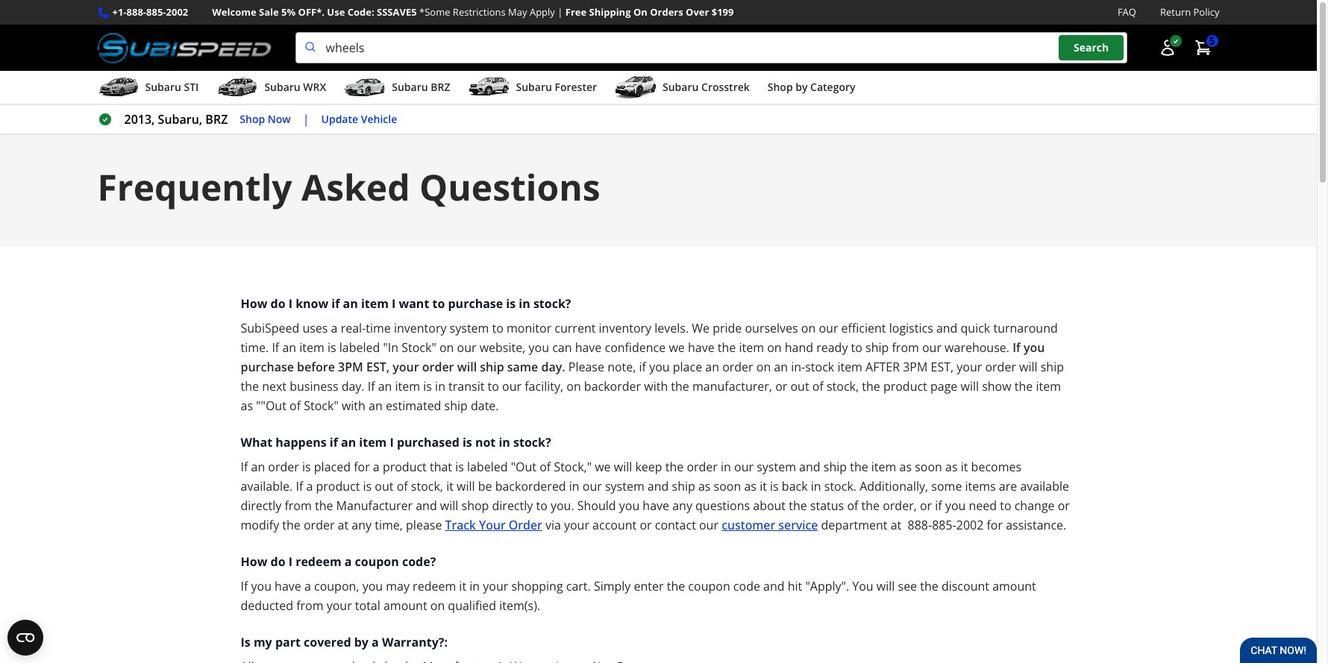 Task type: describe. For each thing, give the bounding box(es) containing it.
frequently
[[97, 163, 292, 211]]

restrictions
[[453, 5, 506, 19]]

subaru brz button
[[344, 74, 451, 104]]

total
[[355, 598, 381, 614]]

item down estimated in the left bottom of the page
[[359, 435, 387, 451]]

item down ready
[[838, 359, 863, 376]]

in right back in the right bottom of the page
[[811, 479, 822, 495]]

the down after
[[862, 379, 881, 395]]

have down the we
[[688, 340, 715, 356]]

if up placed
[[330, 435, 338, 451]]

what happens if an item i purchased is not in stock?
[[241, 435, 551, 451]]

it down that
[[447, 479, 454, 495]]

if right know at the left of the page
[[332, 296, 340, 312]]

we inside subispeed uses a real-time inventory system to monitor current inventory levels. we pride ourselves on our efficient logistics and quick turnaround time. if an item is labeled "in stock" on our website, you can have confidence we have the item on hand ready to ship from our warehouse.
[[669, 340, 685, 356]]

want
[[399, 296, 429, 312]]

item down ourselves
[[739, 340, 764, 356]]

3pm inside the if you purchase before 3pm est, your order will ship same day.
[[338, 359, 363, 376]]

our left website,
[[457, 340, 477, 356]]

ship inside the if you purchase before 3pm est, your order will ship same day.
[[480, 359, 504, 376]]

of right the ""out
[[290, 398, 301, 414]]

if you have a coupon, you may redeem it in your shopping cart. simply enter the coupon code and hit "apply". you will see the discount amount deducted from your total amount on qualified item(s).
[[241, 579, 1037, 614]]

order up available.
[[268, 459, 299, 476]]

is left not
[[463, 435, 472, 451]]

off*.
[[298, 5, 325, 19]]

by inside dropdown button
[[796, 80, 808, 94]]

your right via
[[564, 517, 590, 534]]

is my part covered by a warranty?:
[[241, 635, 448, 651]]

to down efficient
[[851, 340, 863, 356]]

in down stock,"
[[569, 479, 580, 495]]

discount
[[942, 579, 990, 595]]

from inside if an order is placed for a product that is labeled "out of stock," we will keep the order in our system and ship the item as soon as it becomes available. if a product is out of stock, it will be backordered in our system and ship as soon as it is back in stock. additionally, some items are available directly from the manufacturer and will shop directly to you. should you have any questions about the status of the order, or if you need to change or modify the order at any time, please
[[285, 498, 312, 514]]

2013,
[[124, 111, 155, 128]]

subaru,
[[158, 111, 202, 128]]

vehicle
[[361, 112, 397, 126]]

the inside subispeed uses a real-time inventory system to monitor current inventory levels. we pride ourselves on our efficient logistics and quick turnaround time. if an item is labeled "in stock" on our website, you can have confidence we have the item on hand ready to ship from our warehouse.
[[718, 340, 736, 356]]

stock, inside if an order is placed for a product that is labeled "out of stock," we will keep the order in our system and ship the item as soon as it becomes available. if a product is out of stock, it will be backordered in our system and ship as soon as it is back in stock. additionally, some items are available directly from the manufacturer and will shop directly to you. should you have any questions about the status of the order, or if you need to change or modify the order at any time, please
[[411, 479, 443, 495]]

stock,"
[[554, 459, 592, 476]]

0 horizontal spatial by
[[354, 635, 369, 651]]

an inside if an order is placed for a product that is labeled "out of stock," we will keep the order in our system and ship the item as soon as it becomes available. if a product is out of stock, it will be backordered in our system and ship as soon as it is back in stock. additionally, some items are available directly from the manufacturer and will shop directly to you. should you have any questions about the status of the order, or if you need to change or modify the order at any time, please
[[251, 459, 265, 476]]

0 vertical spatial coupon
[[355, 554, 399, 570]]

item up time
[[361, 296, 389, 312]]

est, inside please note, if you place an order on an in-stock item after 3pm est, your order will ship the next business day. if an item is in transit to our facility, on backorder with the manufacturer, or out of stock, the product page will show the item as ""out of stock" with an estimated ship date.
[[931, 359, 954, 376]]

i left purchased
[[390, 435, 394, 451]]

are
[[999, 479, 1018, 495]]

is up about
[[770, 479, 779, 495]]

as up additionally,
[[900, 459, 912, 476]]

ship inside subispeed uses a real-time inventory system to monitor current inventory levels. we pride ourselves on our efficient logistics and quick turnaround time. if an item is labeled "in stock" on our website, you can have confidence we have the item on hand ready to ship from our warehouse.
[[866, 340, 889, 356]]

the right keep
[[666, 459, 684, 476]]

+1-888-885-2002
[[112, 5, 188, 19]]

button image
[[1159, 39, 1177, 57]]

order up questions
[[687, 459, 718, 476]]

shop by category
[[768, 80, 856, 94]]

do for redeem
[[271, 554, 286, 570]]

or left contact
[[640, 517, 652, 534]]

5
[[1210, 34, 1216, 48]]

ship up stock.
[[824, 459, 847, 476]]

you inside the if you purchase before 3pm est, your order will ship same day.
[[1024, 340, 1045, 356]]

if inside please note, if you place an order on an in-stock item after 3pm est, your order will ship the next business day. if an item is in transit to our facility, on backorder with the manufacturer, or out of stock, the product page will show the item as ""out of stock" with an estimated ship date.
[[639, 359, 646, 376]]

subaru forester button
[[468, 74, 597, 104]]

cart.
[[566, 579, 591, 595]]

and inside if you have a coupon, you may redeem it in your shopping cart. simply enter the coupon code and hit "apply". you will see the discount amount deducted from your total amount on qualified item(s).
[[764, 579, 785, 595]]

the up department
[[862, 498, 880, 514]]

update
[[321, 112, 358, 126]]

warranty?:
[[382, 635, 448, 651]]

item down "uses"
[[300, 340, 325, 356]]

2 inventory from the left
[[599, 320, 652, 337]]

please note, if you place an order on an in-stock item after 3pm est, your order will ship the next business day. if an item is in transit to our facility, on backorder with the manufacturer, or out of stock, the product page will show the item as ""out of stock" with an estimated ship date.
[[241, 359, 1065, 414]]

the up stock.
[[850, 459, 869, 476]]

product inside please note, if you place an order on an in-stock item after 3pm est, your order will ship the next business day. if an item is in transit to our facility, on backorder with the manufacturer, or out of stock, the product page will show the item as ""out of stock" with an estimated ship date.
[[884, 379, 928, 395]]

subaru for subaru sti
[[145, 80, 181, 94]]

the right show
[[1015, 379, 1033, 395]]

order up how do i redeem a coupon code? on the bottom of the page
[[304, 517, 335, 534]]

faq
[[1118, 5, 1137, 19]]

coupon,
[[314, 579, 359, 595]]

the down place
[[671, 379, 690, 395]]

search button
[[1059, 35, 1124, 60]]

same
[[507, 359, 538, 376]]

time,
[[375, 517, 403, 534]]

order up show
[[986, 359, 1017, 376]]

on inside if you have a coupon, you may redeem it in your shopping cart. simply enter the coupon code and hit "apply". you will see the discount amount deducted from your total amount on qualified item(s).
[[431, 598, 445, 614]]

you up account on the bottom left
[[619, 498, 640, 514]]

the left next
[[241, 379, 259, 395]]

system inside subispeed uses a real-time inventory system to monitor current inventory levels. we pride ourselves on our efficient logistics and quick turnaround time. if an item is labeled "in stock" on our website, you can have confidence we have the item on hand ready to ship from our warehouse.
[[450, 320, 489, 337]]

in inside please note, if you place an order on an in-stock item after 3pm est, your order will ship the next business day. if an item is in transit to our facility, on backorder with the manufacturer, or out of stock, the product page will show the item as ""out of stock" with an estimated ship date.
[[435, 379, 446, 395]]

a down what happens if an item i purchased is not in stock? at the left bottom of the page
[[373, 459, 380, 476]]

we inside if an order is placed for a product that is labeled "out of stock," we will keep the order in our system and ship the item as soon as it becomes available. if a product is out of stock, it will be backordered in our system and ship as soon as it is back in stock. additionally, some items are available directly from the manufacturer and will shop directly to you. should you have any questions about the status of the order, or if you need to change or modify the order at any time, please
[[595, 459, 611, 476]]

of up manufacturer
[[397, 479, 408, 495]]

day. inside please note, if you place an order on an in-stock item after 3pm est, your order will ship the next business day. if an item is in transit to our facility, on backorder with the manufacturer, or out of stock, the product page will show the item as ""out of stock" with an estimated ship date.
[[342, 379, 365, 395]]

free
[[566, 5, 587, 19]]

update vehicle button
[[321, 111, 397, 128]]

a subaru forester thumbnail image image
[[468, 76, 510, 99]]

"out
[[511, 459, 537, 476]]

turnaround
[[994, 320, 1058, 337]]

quick
[[961, 320, 991, 337]]

be
[[478, 479, 492, 495]]

1 vertical spatial stock?
[[514, 435, 551, 451]]

subispeed uses a real-time inventory system to monitor current inventory levels. we pride ourselves on our efficient logistics and quick turnaround time. if an item is labeled "in stock" on our website, you can have confidence we have the item on hand ready to ship from our warehouse.
[[241, 320, 1058, 356]]

subaru for subaru wrx
[[265, 80, 301, 94]]

return policy link
[[1161, 4, 1220, 20]]

over
[[686, 5, 709, 19]]

in right not
[[499, 435, 511, 451]]

search
[[1074, 41, 1110, 55]]

uses
[[303, 320, 328, 337]]

a right available.
[[306, 479, 313, 495]]

stock" inside subispeed uses a real-time inventory system to monitor current inventory levels. we pride ourselves on our efficient logistics and quick turnaround time. if an item is labeled "in stock" on our website, you can have confidence we have the item on hand ready to ship from our warehouse.
[[402, 340, 437, 356]]

est, inside the if you purchase before 3pm est, your order will ship same day.
[[367, 359, 390, 376]]

1 vertical spatial system
[[757, 459, 797, 476]]

i left know at the left of the page
[[289, 296, 293, 312]]

open widget image
[[7, 620, 43, 656]]

+1-888-885-2002 link
[[112, 4, 188, 20]]

manufacturer
[[336, 498, 413, 514]]

1 vertical spatial with
[[342, 398, 366, 414]]

faq link
[[1118, 4, 1137, 20]]

via
[[546, 517, 561, 534]]

day. inside the if you purchase before 3pm est, your order will ship same day.
[[542, 359, 566, 376]]

an right place
[[706, 359, 720, 376]]

an up estimated in the left bottom of the page
[[378, 379, 392, 395]]

before
[[297, 359, 335, 376]]

1 horizontal spatial product
[[383, 459, 427, 476]]

subaru wrx
[[265, 80, 326, 94]]

item inside if an order is placed for a product that is labeled "out of stock," we will keep the order in our system and ship the item as soon as it becomes available. if a product is out of stock, it will be backordered in our system and ship as soon as it is back in stock. additionally, some items are available directly from the manufacturer and will shop directly to you. should you have any questions about the status of the order, or if you need to change or modify the order at any time, please
[[872, 459, 897, 476]]

your down coupon,
[[327, 598, 352, 614]]

in up questions
[[721, 459, 732, 476]]

out inside please note, if you place an order on an in-stock item after 3pm est, your order will ship the next business day. if an item is in transit to our facility, on backorder with the manufacturer, or out of stock, the product page will show the item as ""out of stock" with an estimated ship date.
[[791, 379, 810, 395]]

available.
[[241, 479, 293, 495]]

5 button
[[1187, 33, 1220, 63]]

as up some
[[946, 459, 958, 476]]

i up 'deducted'
[[289, 554, 293, 570]]

stock" inside please note, if you place an order on an in-stock item after 3pm est, your order will ship the next business day. if an item is in transit to our facility, on backorder with the manufacturer, or out of stock, the product page will show the item as ""out of stock" with an estimated ship date.
[[304, 398, 339, 414]]

subaru for subaru forester
[[516, 80, 552, 94]]

our down questions
[[699, 517, 719, 534]]

*some restrictions may apply | free shipping on orders over $199
[[420, 5, 734, 19]]

should
[[578, 498, 616, 514]]

of down stock
[[813, 379, 824, 395]]

account
[[593, 517, 637, 534]]

if you purchase before 3pm est, your order will ship same day.
[[241, 340, 1045, 376]]

1 vertical spatial for
[[987, 517, 1003, 534]]

of right the '"out'
[[540, 459, 551, 476]]

code:
[[348, 5, 375, 19]]

assistance.
[[1006, 517, 1067, 534]]

items
[[966, 479, 996, 495]]

a inside subispeed uses a real-time inventory system to monitor current inventory levels. we pride ourselves on our efficient logistics and quick turnaround time. if an item is labeled "in stock" on our website, you can have confidence we have the item on hand ready to ship from our warehouse.
[[331, 320, 338, 337]]

shop for shop now
[[240, 112, 265, 126]]

asked
[[302, 163, 410, 211]]

an left estimated in the left bottom of the page
[[369, 398, 383, 414]]

your inside the if you purchase before 3pm est, your order will ship same day.
[[393, 359, 419, 376]]

a subaru sti thumbnail image image
[[97, 76, 139, 99]]

0 horizontal spatial brz
[[206, 111, 228, 128]]

if an order is placed for a product that is labeled "out of stock," we will keep the order in our system and ship the item as soon as it becomes available. if a product is out of stock, it will be backordered in our system and ship as soon as it is back in stock. additionally, some items are available directly from the manufacturer and will shop directly to you. should you have any questions about the status of the order, or if you need to change or modify the order at any time, please
[[241, 459, 1070, 534]]

on down ourselves
[[768, 340, 782, 356]]

is up manufacturer
[[363, 479, 372, 495]]

becomes
[[972, 459, 1022, 476]]

if inside subispeed uses a real-time inventory system to monitor current inventory levels. we pride ourselves on our efficient logistics and quick turnaround time. if an item is labeled "in stock" on our website, you can have confidence we have the item on hand ready to ship from our warehouse.
[[272, 340, 279, 356]]

search input field
[[295, 32, 1128, 64]]

do for know
[[271, 296, 286, 312]]

frequently asked questions
[[97, 163, 601, 211]]

will right page
[[961, 379, 979, 395]]

covered
[[304, 635, 351, 651]]

subispeed
[[241, 320, 300, 337]]

to down are
[[1000, 498, 1012, 514]]

on left in-
[[757, 359, 771, 376]]

will inside the if you purchase before 3pm est, your order will ship same day.
[[457, 359, 477, 376]]

to up website,
[[492, 320, 504, 337]]

if inside please note, if you place an order on an in-stock item after 3pm est, your order will ship the next business day. if an item is in transit to our facility, on backorder with the manufacturer, or out of stock, the product page will show the item as ""out of stock" with an estimated ship date.
[[368, 379, 375, 395]]

1 directly from the left
[[241, 498, 282, 514]]

to inside please note, if you place an order on an in-stock item after 3pm est, your order will ship the next business day. if an item is in transit to our facility, on backorder with the manufacturer, or out of stock, the product page will show the item as ""out of stock" with an estimated ship date.
[[488, 379, 499, 395]]

subaru sti button
[[97, 74, 199, 104]]

shop
[[462, 498, 489, 514]]

will inside if you have a coupon, you may redeem it in your shopping cart. simply enter the coupon code and hit "apply". you will see the discount amount deducted from your total amount on qualified item(s).
[[877, 579, 895, 595]]

ship down 'transit'
[[445, 398, 468, 414]]

customer service link
[[722, 517, 818, 534]]

know
[[296, 296, 329, 312]]

on up 'transit'
[[440, 340, 454, 356]]

""out
[[256, 398, 287, 414]]

subaru crosstrek
[[663, 80, 750, 94]]

ourselves
[[745, 320, 799, 337]]

is down happens
[[302, 459, 311, 476]]

if right available.
[[296, 479, 303, 495]]

subaru sti
[[145, 80, 199, 94]]

will left keep
[[614, 459, 633, 476]]

out inside if an order is placed for a product that is labeled "out of stock," we will keep the order in our system and ship the item as soon as it becomes available. if a product is out of stock, it will be backordered in our system and ship as soon as it is back in stock. additionally, some items are available directly from the manufacturer and will shop directly to you. should you have any questions about the status of the order, or if you need to change or modify the order at any time, please
[[375, 479, 394, 495]]

as inside please note, if you place an order on an in-stock item after 3pm est, your order will ship the next business day. if an item is in transit to our facility, on backorder with the manufacturer, or out of stock, the product page will show the item as ""out of stock" with an estimated ship date.
[[241, 398, 253, 414]]

it inside if you have a coupon, you may redeem it in your shopping cart. simply enter the coupon code and hit "apply". you will see the discount amount deducted from your total amount on qualified item(s).
[[459, 579, 467, 595]]

on down please at the bottom left of page
[[567, 379, 581, 395]]

an left in-
[[774, 359, 788, 376]]

0 horizontal spatial any
[[352, 517, 372, 534]]

on up the hand
[[802, 320, 816, 337]]

will up track
[[440, 498, 459, 514]]

a down the total
[[372, 635, 379, 651]]

3pm inside please note, if you place an order on an in-stock item after 3pm est, your order will ship the next business day. if an item is in transit to our facility, on backorder with the manufacturer, or out of stock, the product page will show the item as ""out of stock" with an estimated ship date.
[[903, 359, 928, 376]]

in-
[[791, 359, 806, 376]]

ready
[[817, 340, 848, 356]]

1 vertical spatial 2002
[[957, 517, 984, 534]]

my
[[254, 635, 272, 651]]

your inside please note, if you place an order on an in-stock item after 3pm est, your order will ship the next business day. if an item is in transit to our facility, on backorder with the manufacturer, or out of stock, the product page will show the item as ""out of stock" with an estimated ship date.
[[957, 359, 983, 376]]

our inside please note, if you place an order on an in-stock item after 3pm est, your order will ship the next business day. if an item is in transit to our facility, on backorder with the manufacturer, or out of stock, the product page will show the item as ""out of stock" with an estimated ship date.
[[502, 379, 522, 395]]

is inside subispeed uses a real-time inventory system to monitor current inventory levels. we pride ourselves on our efficient logistics and quick turnaround time. if an item is labeled "in stock" on our website, you can have confidence we have the item on hand ready to ship from our warehouse.
[[328, 340, 336, 356]]

current
[[555, 320, 596, 337]]

have up please at the bottom left of page
[[575, 340, 602, 356]]

shop now
[[240, 112, 291, 126]]

in up the monitor
[[519, 296, 531, 312]]

it up items
[[961, 459, 969, 476]]

0 horizontal spatial amount
[[384, 598, 427, 614]]

wrx
[[303, 80, 326, 94]]

*some
[[420, 5, 451, 19]]

what
[[241, 435, 273, 451]]

subaru wrx button
[[217, 74, 326, 104]]

the down placed
[[315, 498, 333, 514]]

to right want
[[433, 296, 445, 312]]

please
[[569, 359, 605, 376]]

of up department
[[848, 498, 859, 514]]

our up ready
[[819, 320, 839, 337]]

return policy
[[1161, 5, 1220, 19]]

time
[[366, 320, 391, 337]]

policy
[[1194, 5, 1220, 19]]

$199
[[712, 5, 734, 19]]

ship up contact
[[672, 479, 696, 495]]

2 vertical spatial product
[[316, 479, 360, 495]]

we
[[692, 320, 710, 337]]

the up service
[[789, 498, 808, 514]]

at inside if an order is placed for a product that is labeled "out of stock," we will keep the order in our system and ship the item as soon as it becomes available. if a product is out of stock, it will be backordered in our system and ship as soon as it is back in stock. additionally, some items are available directly from the manufacturer and will shop directly to you. should you have any questions about the status of the order, or if you need to change or modify the order at any time, please
[[338, 517, 349, 534]]



Task type: locate. For each thing, give the bounding box(es) containing it.
subaru
[[145, 80, 181, 94], [265, 80, 301, 94], [392, 80, 428, 94], [516, 80, 552, 94], [663, 80, 699, 94]]

from down available.
[[285, 498, 312, 514]]

1 horizontal spatial day.
[[542, 359, 566, 376]]

backorder
[[584, 379, 641, 395]]

0 horizontal spatial system
[[450, 320, 489, 337]]

sssave5
[[377, 5, 417, 19]]

0 horizontal spatial est,
[[367, 359, 390, 376]]

show
[[983, 379, 1012, 395]]

coupon up may
[[355, 554, 399, 570]]

0 horizontal spatial stock,
[[411, 479, 443, 495]]

subispeed logo image
[[97, 32, 271, 64]]

simply
[[594, 579, 631, 595]]

stock? up the '"out'
[[514, 435, 551, 451]]

a subaru brz thumbnail image image
[[344, 76, 386, 99]]

shop for shop by category
[[768, 80, 793, 94]]

1 horizontal spatial coupon
[[689, 579, 731, 595]]

from down coupon,
[[296, 598, 324, 614]]

code?
[[402, 554, 436, 570]]

track your order link
[[445, 517, 543, 534]]

0 horizontal spatial 2002
[[166, 5, 188, 19]]

"in
[[383, 340, 399, 356]]

an inside subispeed uses a real-time inventory system to monitor current inventory levels. we pride ourselves on our efficient logistics and quick turnaround time. if an item is labeled "in stock" on our website, you can have confidence we have the item on hand ready to ship from our warehouse.
[[282, 340, 296, 356]]

1 subaru from the left
[[145, 80, 181, 94]]

1 horizontal spatial for
[[987, 517, 1003, 534]]

and up please
[[416, 498, 437, 514]]

0 horizontal spatial we
[[595, 459, 611, 476]]

system
[[450, 320, 489, 337], [757, 459, 797, 476], [605, 479, 645, 495]]

that
[[430, 459, 452, 476]]

your up qualified
[[483, 579, 509, 595]]

as up questions
[[699, 479, 711, 495]]

will down the turnaround
[[1020, 359, 1038, 376]]

how down modify
[[241, 554, 268, 570]]

how for how do i redeem a coupon code?
[[241, 554, 268, 570]]

1 vertical spatial |
[[303, 111, 309, 128]]

subaru brz
[[392, 80, 451, 94]]

logistics
[[890, 320, 934, 337]]

2 est, from the left
[[931, 359, 954, 376]]

0 vertical spatial system
[[450, 320, 489, 337]]

2 horizontal spatial system
[[757, 459, 797, 476]]

1 horizontal spatial purchase
[[448, 296, 503, 312]]

2 vertical spatial system
[[605, 479, 645, 495]]

0 vertical spatial do
[[271, 296, 286, 312]]

est, up page
[[931, 359, 954, 376]]

ship down website,
[[480, 359, 504, 376]]

shop inside dropdown button
[[768, 80, 793, 94]]

if down subispeed
[[272, 340, 279, 356]]

885- right the +1-
[[146, 5, 166, 19]]

1 horizontal spatial at
[[891, 517, 902, 534]]

redeem inside if you have a coupon, you may redeem it in your shopping cart. simply enter the coupon code and hit "apply". you will see the discount amount deducted from your total amount on qualified item(s).
[[413, 579, 456, 595]]

2 vertical spatial from
[[296, 598, 324, 614]]

subaru left the forester on the top left of the page
[[516, 80, 552, 94]]

0 horizontal spatial shop
[[240, 112, 265, 126]]

you down some
[[946, 498, 966, 514]]

1 horizontal spatial brz
[[431, 80, 451, 94]]

brz
[[431, 80, 451, 94], [206, 111, 228, 128]]

placed
[[314, 459, 351, 476]]

0 vertical spatial how
[[241, 296, 268, 312]]

you up 'deducted'
[[251, 579, 272, 595]]

on left qualified
[[431, 598, 445, 614]]

2 do from the top
[[271, 554, 286, 570]]

3pm
[[338, 359, 363, 376], [903, 359, 928, 376]]

a inside if you have a coupon, you may redeem it in your shopping cart. simply enter the coupon code and hit "apply". you will see the discount amount deducted from your total amount on qualified item(s).
[[305, 579, 311, 595]]

or down the hand
[[776, 379, 788, 395]]

qualified
[[448, 598, 497, 614]]

a up coupon,
[[345, 554, 352, 570]]

if down what
[[241, 459, 248, 476]]

your down warehouse.
[[957, 359, 983, 376]]

0 horizontal spatial |
[[303, 111, 309, 128]]

1 vertical spatial labeled
[[467, 459, 508, 476]]

code
[[734, 579, 761, 595]]

product down what happens if an item i purchased is not in stock? at the left bottom of the page
[[383, 459, 427, 476]]

0 horizontal spatial at
[[338, 517, 349, 534]]

1 horizontal spatial |
[[558, 5, 563, 19]]

+1-
[[112, 5, 127, 19]]

1 how from the top
[[241, 296, 268, 312]]

1 do from the top
[[271, 296, 286, 312]]

or inside please note, if you place an order on an in-stock item after 3pm est, your order will ship the next business day. if an item is in transit to our facility, on backorder with the manufacturer, or out of stock, the product page will show the item as ""out of stock" with an estimated ship date.
[[776, 379, 788, 395]]

see
[[898, 579, 918, 595]]

shop by category button
[[768, 74, 856, 104]]

to up date.
[[488, 379, 499, 395]]

1 vertical spatial any
[[352, 517, 372, 534]]

4 subaru from the left
[[516, 80, 552, 94]]

is right that
[[456, 459, 464, 476]]

sti
[[184, 80, 199, 94]]

for inside if an order is placed for a product that is labeled "out of stock," we will keep the order in our system and ship the item as soon as it becomes available. if a product is out of stock, it will be backordered in our system and ship as soon as it is back in stock. additionally, some items are available directly from the manufacturer and will shop directly to you. should you have any questions about the status of the order, or if you need to change or modify the order at any time, please
[[354, 459, 370, 476]]

0 horizontal spatial directly
[[241, 498, 282, 514]]

2002 down need
[[957, 517, 984, 534]]

0 vertical spatial |
[[558, 5, 563, 19]]

you.
[[551, 498, 575, 514]]

0 vertical spatial by
[[796, 80, 808, 94]]

2 directly from the left
[[492, 498, 533, 514]]

in up qualified
[[470, 579, 480, 595]]

0 horizontal spatial day.
[[342, 379, 365, 395]]

please
[[406, 517, 442, 534]]

redeem
[[296, 554, 342, 570], [413, 579, 456, 595]]

stock" right '"in'
[[402, 340, 437, 356]]

1 vertical spatial by
[[354, 635, 369, 651]]

0 horizontal spatial with
[[342, 398, 366, 414]]

may
[[386, 579, 410, 595]]

if inside if an order is placed for a product that is labeled "out of stock," we will keep the order in our system and ship the item as soon as it becomes available. if a product is out of stock, it will be backordered in our system and ship as soon as it is back in stock. additionally, some items are available directly from the manufacturer and will shop directly to you. should you have any questions about the status of the order, or if you need to change or modify the order at any time, please
[[936, 498, 943, 514]]

1 vertical spatial purchase
[[241, 359, 294, 376]]

product
[[884, 379, 928, 395], [383, 459, 427, 476], [316, 479, 360, 495]]

note,
[[608, 359, 636, 376]]

ship up after
[[866, 340, 889, 356]]

0 vertical spatial redeem
[[296, 554, 342, 570]]

subaru crosstrek button
[[615, 74, 750, 104]]

next
[[262, 379, 287, 395]]

date.
[[471, 398, 499, 414]]

with
[[644, 379, 668, 395], [342, 398, 366, 414]]

coupon inside if you have a coupon, you may redeem it in your shopping cart. simply enter the coupon code and hit "apply". you will see the discount amount deducted from your total amount on qualified item(s).
[[689, 579, 731, 595]]

we down levels.
[[669, 340, 685, 356]]

return
[[1161, 5, 1192, 19]]

2 subaru from the left
[[265, 80, 301, 94]]

service
[[779, 517, 818, 534]]

1 vertical spatial soon
[[714, 479, 742, 495]]

as up about
[[745, 479, 757, 495]]

1 3pm from the left
[[338, 359, 363, 376]]

shop left category
[[768, 80, 793, 94]]

business
[[290, 379, 339, 395]]

of
[[813, 379, 824, 395], [290, 398, 301, 414], [540, 459, 551, 476], [397, 479, 408, 495], [848, 498, 859, 514]]

0 vertical spatial brz
[[431, 80, 451, 94]]

0 vertical spatial we
[[669, 340, 685, 356]]

2 3pm from the left
[[903, 359, 928, 376]]

brz left a subaru forester thumbnail image
[[431, 80, 451, 94]]

1 horizontal spatial stock"
[[402, 340, 437, 356]]

0 vertical spatial amount
[[993, 579, 1037, 595]]

an
[[343, 296, 358, 312], [282, 340, 296, 356], [706, 359, 720, 376], [774, 359, 788, 376], [378, 379, 392, 395], [369, 398, 383, 414], [341, 435, 356, 451], [251, 459, 265, 476]]

is
[[241, 635, 251, 651]]

subaru left sti
[[145, 80, 181, 94]]

system up website,
[[450, 320, 489, 337]]

1 vertical spatial stock"
[[304, 398, 339, 414]]

the right see
[[921, 579, 939, 595]]

you up the total
[[363, 579, 383, 595]]

1 vertical spatial day.
[[342, 379, 365, 395]]

some
[[932, 479, 963, 495]]

0 horizontal spatial coupon
[[355, 554, 399, 570]]

from down logistics
[[892, 340, 920, 356]]

with up what happens if an item i purchased is not in stock? at the left bottom of the page
[[342, 398, 366, 414]]

will
[[457, 359, 477, 376], [1020, 359, 1038, 376], [961, 379, 979, 395], [614, 459, 633, 476], [457, 479, 475, 495], [440, 498, 459, 514], [877, 579, 895, 595]]

forester
[[555, 80, 597, 94]]

hand
[[785, 340, 814, 356]]

0 horizontal spatial stock"
[[304, 398, 339, 414]]

or
[[776, 379, 788, 395], [920, 498, 933, 514], [1058, 498, 1070, 514], [640, 517, 652, 534]]

0 vertical spatial day.
[[542, 359, 566, 376]]

order inside the if you purchase before 3pm est, your order will ship same day.
[[422, 359, 454, 376]]

additionally,
[[860, 479, 929, 495]]

our up should
[[583, 479, 602, 495]]

if inside the if you purchase before 3pm est, your order will ship same day.
[[1013, 340, 1021, 356]]

0 horizontal spatial 3pm
[[338, 359, 363, 376]]

if
[[332, 296, 340, 312], [639, 359, 646, 376], [330, 435, 338, 451], [936, 498, 943, 514]]

labeled inside subispeed uses a real-time inventory system to monitor current inventory levels. we pride ourselves on our efficient logistics and quick turnaround time. if an item is labeled "in stock" on our website, you can have confidence we have the item on hand ready to ship from our warehouse.
[[340, 340, 380, 356]]

subaru for subaru brz
[[392, 80, 428, 94]]

stock? up current
[[534, 296, 571, 312]]

if down the turnaround
[[1013, 340, 1021, 356]]

brz inside dropdown button
[[431, 80, 451, 94]]

1 at from the left
[[338, 517, 349, 534]]

our down logistics
[[923, 340, 942, 356]]

0 vertical spatial 885-
[[146, 5, 166, 19]]

transit
[[449, 379, 485, 395]]

0 vertical spatial shop
[[768, 80, 793, 94]]

the right modify
[[282, 517, 301, 534]]

labeled down real- at the left
[[340, 340, 380, 356]]

is inside please note, if you place an order on an in-stock item after 3pm est, your order will ship the next business day. if an item is in transit to our facility, on backorder with the manufacturer, or out of stock, the product page will show the item as ""out of stock" with an estimated ship date.
[[423, 379, 432, 395]]

"apply".
[[806, 579, 850, 595]]

any
[[673, 498, 693, 514], [352, 517, 372, 534]]

0 vertical spatial product
[[884, 379, 928, 395]]

confidence
[[605, 340, 666, 356]]

0 vertical spatial soon
[[915, 459, 943, 476]]

or down available
[[1058, 498, 1070, 514]]

our up questions
[[735, 459, 754, 476]]

have inside if an order is placed for a product that is labeled "out of stock," we will keep the order in our system and ship the item as soon as it becomes available. if a product is out of stock, it will be backordered in our system and ship as soon as it is back in stock. additionally, some items are available directly from the manufacturer and will shop directly to you. should you have any questions about the status of the order, or if you need to change or modify the order at any time, please
[[643, 498, 670, 514]]

shop now link
[[240, 111, 291, 128]]

how up subispeed
[[241, 296, 268, 312]]

levels.
[[655, 320, 689, 337]]

order up the manufacturer,
[[723, 359, 754, 376]]

stock, inside please note, if you place an order on an in-stock item after 3pm est, your order will ship the next business day. if an item is in transit to our facility, on backorder with the manufacturer, or out of stock, the product page will show the item as ""out of stock" with an estimated ship date.
[[827, 379, 859, 395]]

department
[[822, 517, 888, 534]]

1 horizontal spatial amount
[[993, 579, 1037, 595]]

0 vertical spatial labeled
[[340, 340, 380, 356]]

0 vertical spatial for
[[354, 459, 370, 476]]

subaru for subaru crosstrek
[[663, 80, 699, 94]]

1 horizontal spatial any
[[673, 498, 693, 514]]

inventory down want
[[394, 320, 447, 337]]

orders
[[650, 5, 684, 19]]

1 horizontal spatial labeled
[[467, 459, 508, 476]]

to
[[433, 296, 445, 312], [492, 320, 504, 337], [851, 340, 863, 356], [488, 379, 499, 395], [536, 498, 548, 514], [1000, 498, 1012, 514]]

1 vertical spatial brz
[[206, 111, 228, 128]]

1 horizontal spatial shop
[[768, 80, 793, 94]]

the
[[718, 340, 736, 356], [241, 379, 259, 395], [671, 379, 690, 395], [862, 379, 881, 395], [1015, 379, 1033, 395], [666, 459, 684, 476], [850, 459, 869, 476], [315, 498, 333, 514], [789, 498, 808, 514], [862, 498, 880, 514], [282, 517, 301, 534], [667, 579, 685, 595], [921, 579, 939, 595]]

item right show
[[1036, 379, 1062, 395]]

| left free
[[558, 5, 563, 19]]

0 horizontal spatial 885-
[[146, 5, 166, 19]]

1 vertical spatial 885-
[[932, 517, 957, 534]]

0 horizontal spatial soon
[[714, 479, 742, 495]]

part
[[275, 635, 301, 651]]

0 horizontal spatial inventory
[[394, 320, 447, 337]]

questions
[[696, 498, 750, 514]]

1 vertical spatial redeem
[[413, 579, 456, 595]]

1 vertical spatial how
[[241, 554, 268, 570]]

1 horizontal spatial redeem
[[413, 579, 456, 595]]

may
[[508, 5, 527, 19]]

0 vertical spatial with
[[644, 379, 668, 395]]

you inside subispeed uses a real-time inventory system to monitor current inventory levels. we pride ourselves on our efficient logistics and quick turnaround time. if an item is labeled "in stock" on our website, you can have confidence we have the item on hand ready to ship from our warehouse.
[[529, 340, 549, 356]]

sale
[[259, 5, 279, 19]]

directly up modify
[[241, 498, 282, 514]]

2 how from the top
[[241, 554, 268, 570]]

0 vertical spatial purchase
[[448, 296, 503, 312]]

how for how do i know if an item i want to purchase is in stock?
[[241, 296, 268, 312]]

3 subaru from the left
[[392, 80, 428, 94]]

1 horizontal spatial 885-
[[932, 517, 957, 534]]

5 subaru from the left
[[663, 80, 699, 94]]

0 horizontal spatial out
[[375, 479, 394, 495]]

if down some
[[936, 498, 943, 514]]

1 horizontal spatial system
[[605, 479, 645, 495]]

is up the monitor
[[506, 296, 516, 312]]

1 vertical spatial product
[[383, 459, 427, 476]]

will left be
[[457, 479, 475, 495]]

subaru up now
[[265, 80, 301, 94]]

0 vertical spatial stock"
[[402, 340, 437, 356]]

1 inventory from the left
[[394, 320, 447, 337]]

any up contact
[[673, 498, 693, 514]]

1 horizontal spatial directly
[[492, 498, 533, 514]]

i left want
[[392, 296, 396, 312]]

2 at from the left
[[891, 517, 902, 534]]

facility,
[[525, 379, 564, 395]]

a subaru wrx thumbnail image image
[[217, 76, 259, 99]]

you inside please note, if you place an order on an in-stock item after 3pm est, your order will ship the next business day. if an item is in transit to our facility, on backorder with the manufacturer, or out of stock, the product page will show the item as ""out of stock" with an estimated ship date.
[[650, 359, 670, 376]]

do
[[271, 296, 286, 312], [271, 554, 286, 570]]

or right order,
[[920, 498, 933, 514]]

use
[[327, 5, 345, 19]]

order
[[422, 359, 454, 376], [723, 359, 754, 376], [986, 359, 1017, 376], [268, 459, 299, 476], [687, 459, 718, 476], [304, 517, 335, 534]]

the right enter
[[667, 579, 685, 595]]

3pm right after
[[903, 359, 928, 376]]

if down 'confidence'
[[639, 359, 646, 376]]

1 horizontal spatial by
[[796, 80, 808, 94]]

by left category
[[796, 80, 808, 94]]

redeem down code?
[[413, 579, 456, 595]]

at
[[338, 517, 349, 534], [891, 517, 902, 534]]

0 horizontal spatial purchase
[[241, 359, 294, 376]]

and inside subispeed uses a real-time inventory system to monitor current inventory levels. we pride ourselves on our efficient logistics and quick turnaround time. if an item is labeled "in stock" on our website, you can have confidence we have the item on hand ready to ship from our warehouse.
[[937, 320, 958, 337]]

soon up some
[[915, 459, 943, 476]]

1 vertical spatial out
[[375, 479, 394, 495]]

shopping
[[512, 579, 563, 595]]

for right placed
[[354, 459, 370, 476]]

0 vertical spatial any
[[673, 498, 693, 514]]

0 horizontal spatial product
[[316, 479, 360, 495]]

a left coupon,
[[305, 579, 311, 595]]

ship down the turnaround
[[1041, 359, 1065, 376]]

in left 'transit'
[[435, 379, 446, 395]]

1 horizontal spatial we
[[669, 340, 685, 356]]

labeled
[[340, 340, 380, 356], [467, 459, 508, 476]]

1 horizontal spatial soon
[[915, 459, 943, 476]]

have inside if you have a coupon, you may redeem it in your shopping cart. simply enter the coupon code and hit "apply". you will see the discount amount deducted from your total amount on qualified item(s).
[[275, 579, 301, 595]]

from
[[892, 340, 920, 356], [285, 498, 312, 514], [296, 598, 324, 614]]

est,
[[367, 359, 390, 376], [931, 359, 954, 376]]

keep
[[636, 459, 663, 476]]

1 horizontal spatial with
[[644, 379, 668, 395]]

1 vertical spatial we
[[595, 459, 611, 476]]

if inside if you have a coupon, you may redeem it in your shopping cart. simply enter the coupon code and hit "apply". you will see the discount amount deducted from your total amount on qualified item(s).
[[241, 579, 248, 595]]

1 horizontal spatial stock,
[[827, 379, 859, 395]]

0 vertical spatial stock,
[[827, 379, 859, 395]]

in inside if you have a coupon, you may redeem it in your shopping cart. simply enter the coupon code and hit "apply". you will see the discount amount deducted from your total amount on qualified item(s).
[[470, 579, 480, 595]]

after
[[866, 359, 900, 376]]

a subaru crosstrek thumbnail image image
[[615, 76, 657, 99]]

1 vertical spatial coupon
[[689, 579, 731, 595]]

we
[[669, 340, 685, 356], [595, 459, 611, 476]]

amount right the discount
[[993, 579, 1037, 595]]

modify
[[241, 517, 279, 534]]

an up placed
[[341, 435, 356, 451]]

subaru up the vehicle
[[392, 80, 428, 94]]

0 horizontal spatial labeled
[[340, 340, 380, 356]]

it up about
[[760, 479, 767, 495]]

an up real- at the left
[[343, 296, 358, 312]]

manufacturer,
[[693, 379, 773, 395]]

about
[[753, 498, 786, 514]]

from inside if you have a coupon, you may redeem it in your shopping cart. simply enter the coupon code and hit "apply". you will see the discount amount deducted from your total amount on qualified item(s).
[[296, 598, 324, 614]]

you down the monitor
[[529, 340, 549, 356]]

1 vertical spatial amount
[[384, 598, 427, 614]]

on
[[634, 5, 648, 19]]

0 vertical spatial out
[[791, 379, 810, 395]]

1 horizontal spatial inventory
[[599, 320, 652, 337]]

0 vertical spatial stock?
[[534, 296, 571, 312]]

for down need
[[987, 517, 1003, 534]]

from inside subispeed uses a real-time inventory system to monitor current inventory levels. we pride ourselves on our efficient logistics and quick turnaround time. if an item is labeled "in stock" on our website, you can have confidence we have the item on hand ready to ship from our warehouse.
[[892, 340, 920, 356]]

1 horizontal spatial 2002
[[957, 517, 984, 534]]

1 vertical spatial do
[[271, 554, 286, 570]]

stock"
[[402, 340, 437, 356], [304, 398, 339, 414]]

1 horizontal spatial out
[[791, 379, 810, 395]]

purchase inside the if you purchase before 3pm est, your order will ship same day.
[[241, 359, 294, 376]]

labeled inside if an order is placed for a product that is labeled "out of stock," we will keep the order in our system and ship the item as soon as it becomes available. if a product is out of stock, it will be backordered in our system and ship as soon as it is back in stock. additionally, some items are available directly from the manufacturer and will shop directly to you. should you have any questions about the status of the order, or if you need to change or modify the order at any time, please
[[467, 459, 508, 476]]

by right covered
[[354, 635, 369, 651]]

item up estimated in the left bottom of the page
[[395, 379, 420, 395]]

1 est, from the left
[[367, 359, 390, 376]]

status
[[811, 498, 844, 514]]

with down the if you purchase before 3pm est, your order will ship same day. on the bottom of page
[[644, 379, 668, 395]]



Task type: vqa. For each thing, say whether or not it's contained in the screenshot.
BRZ to the left
yes



